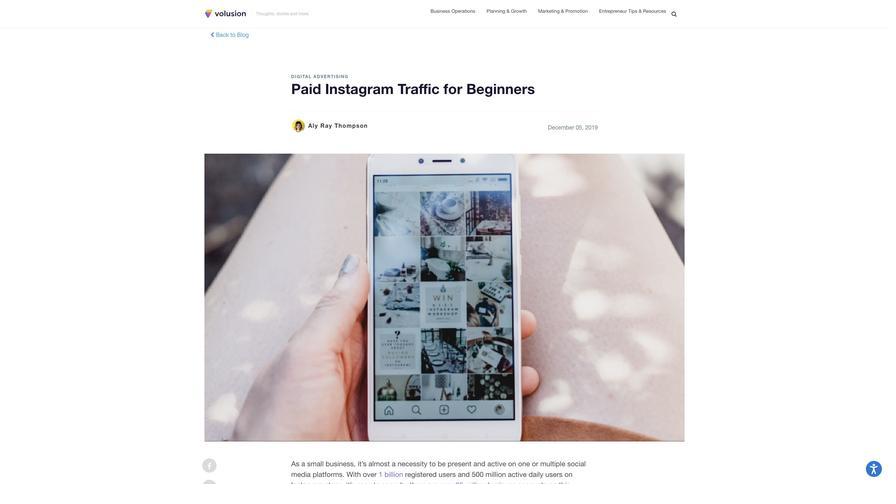Task type: vqa. For each thing, say whether or not it's contained in the screenshot.
Company
no



Task type: locate. For each thing, give the bounding box(es) containing it.
& inside marketing & promotion link
[[561, 8, 564, 14]]

0 horizontal spatial a
[[302, 460, 305, 468]]

& right tips
[[639, 8, 642, 14]]

1 horizontal spatial over
[[440, 481, 454, 484]]

0 vertical spatial to
[[231, 31, 236, 38]]

present
[[448, 460, 472, 468]]

1 vertical spatial active
[[508, 471, 527, 479]]

1 horizontal spatial and
[[458, 471, 470, 479]]

2019
[[586, 124, 598, 131]]

1 vertical spatial on
[[565, 471, 573, 479]]

digital
[[291, 74, 312, 79]]

and
[[290, 11, 298, 16], [474, 460, 486, 468], [458, 471, 470, 479]]

and inside the as a small business, it's almost a necessity to be present and active on one or multiple social media platforms. with over
[[474, 460, 486, 468]]

a
[[302, 460, 305, 468], [392, 460, 396, 468]]

on
[[509, 460, 517, 468], [565, 471, 573, 479]]

& inside planning & growth link
[[507, 8, 510, 14]]

and inside "registered users and 500 million active daily users on instagram alone, it's easy to see why there are over"
[[458, 471, 470, 479]]

ray
[[321, 122, 333, 129]]

instagram down media
[[291, 481, 323, 484]]

1 vertical spatial and
[[474, 460, 486, 468]]

1 horizontal spatial to
[[374, 481, 380, 484]]

1 billion
[[379, 471, 403, 479]]

as
[[291, 460, 300, 468]]

0 horizontal spatial over
[[363, 471, 377, 479]]

users down 'be'
[[439, 471, 456, 479]]

& left growth
[[507, 8, 510, 14]]

instagram
[[325, 80, 394, 97], [291, 481, 323, 484]]

marketing & promotion link
[[539, 7, 588, 15]]

paid
[[291, 80, 321, 97]]

1 horizontal spatial users
[[546, 471, 563, 479]]

back to blog
[[215, 31, 249, 38]]

be
[[438, 460, 446, 468]]

registered
[[405, 471, 437, 479]]

0 vertical spatial and
[[290, 11, 298, 16]]

1 horizontal spatial instagram
[[325, 80, 394, 97]]

1 horizontal spatial a
[[392, 460, 396, 468]]

advertising
[[314, 74, 349, 79]]

over
[[363, 471, 377, 479], [440, 481, 454, 484]]

1 horizontal spatial active
[[508, 471, 527, 479]]

and for 500
[[458, 471, 470, 479]]

and for more.
[[290, 11, 298, 16]]

0 vertical spatial on
[[509, 460, 517, 468]]

december 05, 2019
[[548, 124, 598, 131]]

aly ray thompson link
[[291, 119, 368, 133]]

a right as at the bottom left
[[302, 460, 305, 468]]

1 vertical spatial instagram
[[291, 481, 323, 484]]

business
[[431, 8, 450, 14]]

0 horizontal spatial active
[[488, 460, 507, 468]]

0 vertical spatial instagram
[[325, 80, 394, 97]]

0 horizontal spatial instagram
[[291, 481, 323, 484]]

1 billion link
[[379, 471, 403, 479]]

0 horizontal spatial users
[[439, 471, 456, 479]]

1 vertical spatial to
[[430, 460, 436, 468]]

as a small business, it's almost a necessity to be present and active on one or multiple social media platforms. with over
[[291, 460, 586, 479]]

2 vertical spatial to
[[374, 481, 380, 484]]

on left one
[[509, 460, 517, 468]]

0 horizontal spatial &
[[507, 8, 510, 14]]

users
[[439, 471, 456, 479], [546, 471, 563, 479]]

0 horizontal spatial on
[[509, 460, 517, 468]]

to
[[231, 31, 236, 38], [430, 460, 436, 468], [374, 481, 380, 484]]

business operations link
[[431, 7, 476, 15]]

it's up with
[[358, 460, 367, 468]]

and up 500
[[474, 460, 486, 468]]

to inside the as a small business, it's almost a necessity to be present and active on one or multiple social media platforms. with over
[[430, 460, 436, 468]]

it's down with
[[346, 481, 355, 484]]

over up "easy"
[[363, 471, 377, 479]]

one
[[519, 460, 530, 468]]

it's
[[358, 460, 367, 468], [346, 481, 355, 484]]

a up "billion"
[[392, 460, 396, 468]]

2 vertical spatial and
[[458, 471, 470, 479]]

0 horizontal spatial and
[[290, 11, 298, 16]]

on down social
[[565, 471, 573, 479]]

to left blog
[[231, 31, 236, 38]]

active up million
[[488, 460, 507, 468]]

registered users and 500 million active daily users on instagram alone, it's easy to see why there are over
[[291, 471, 573, 484]]

to down '1'
[[374, 481, 380, 484]]

resources
[[644, 8, 666, 14]]

december
[[548, 124, 575, 131]]

active down one
[[508, 471, 527, 479]]

easy
[[357, 481, 372, 484]]

planning
[[487, 8, 506, 14]]

& right marketing
[[561, 8, 564, 14]]

search image
[[672, 11, 677, 17]]

instagram inside "registered users and 500 million active daily users on instagram alone, it's easy to see why there are over"
[[291, 481, 323, 484]]

0 vertical spatial over
[[363, 471, 377, 479]]

over right are
[[440, 481, 454, 484]]

2 horizontal spatial to
[[430, 460, 436, 468]]

daily
[[529, 471, 544, 479]]

traffic
[[398, 80, 440, 97]]

thompson
[[335, 122, 368, 129]]

active
[[488, 460, 507, 468], [508, 471, 527, 479]]

0 horizontal spatial to
[[231, 31, 236, 38]]

1 vertical spatial it's
[[346, 481, 355, 484]]

instagram down advertising at the top left
[[325, 80, 394, 97]]

0 horizontal spatial it's
[[346, 481, 355, 484]]

05,
[[576, 124, 584, 131]]

planning & growth
[[487, 8, 527, 14]]

1 a from the left
[[302, 460, 305, 468]]

1 horizontal spatial it's
[[358, 460, 367, 468]]

billion
[[385, 471, 403, 479]]

planning & growth link
[[487, 7, 527, 15]]

why
[[395, 481, 408, 484]]

see
[[382, 481, 393, 484]]

aly
[[308, 122, 318, 129]]

&
[[507, 8, 510, 14], [561, 8, 564, 14], [639, 8, 642, 14]]

and down 'present'
[[458, 471, 470, 479]]

1 horizontal spatial &
[[561, 8, 564, 14]]

users down multiple
[[546, 471, 563, 479]]

and left more.
[[290, 11, 298, 16]]

0 vertical spatial active
[[488, 460, 507, 468]]

marketing
[[539, 8, 560, 14]]

2 horizontal spatial &
[[639, 8, 642, 14]]

2 horizontal spatial and
[[474, 460, 486, 468]]

2 users from the left
[[546, 471, 563, 479]]

back
[[216, 31, 229, 38]]

1 vertical spatial over
[[440, 481, 454, 484]]

1 horizontal spatial on
[[565, 471, 573, 479]]

& for planning
[[507, 8, 510, 14]]

alone,
[[325, 481, 344, 484]]

0 vertical spatial it's
[[358, 460, 367, 468]]

to left 'be'
[[430, 460, 436, 468]]

beginners
[[467, 80, 535, 97]]

are
[[428, 481, 438, 484]]

entrepreneur tips & resources
[[600, 8, 666, 14]]

& for marketing
[[561, 8, 564, 14]]

promotion
[[566, 8, 588, 14]]



Task type: describe. For each thing, give the bounding box(es) containing it.
facebook image
[[208, 463, 212, 470]]

multiple
[[541, 460, 566, 468]]

stories
[[277, 11, 289, 16]]

it's inside the as a small business, it's almost a necessity to be present and active on one or multiple social media platforms. with over
[[358, 460, 367, 468]]

with
[[347, 471, 361, 479]]

open accessibe: accessibility options, statement and help image
[[871, 464, 879, 475]]

entrepreneur tips & resources link
[[600, 8, 666, 16]]

more.
[[299, 11, 310, 16]]

business operations
[[431, 8, 476, 14]]

operations
[[452, 8, 476, 14]]

over inside "registered users and 500 million active daily users on instagram alone, it's easy to see why there are over"
[[440, 481, 454, 484]]

1
[[379, 471, 383, 479]]

necessity
[[398, 460, 428, 468]]

1 users from the left
[[439, 471, 456, 479]]

blog
[[237, 31, 249, 38]]

instagram inside "digital advertising paid instagram traffic for beginners"
[[325, 80, 394, 97]]

small
[[307, 460, 324, 468]]

almost
[[369, 460, 390, 468]]

for
[[444, 80, 463, 97]]

business,
[[326, 460, 356, 468]]

thoughts,
[[256, 11, 275, 16]]

growth
[[511, 8, 527, 14]]

there
[[410, 481, 426, 484]]

media
[[291, 471, 311, 479]]

back to blog link
[[206, 28, 253, 42]]

tips
[[629, 8, 638, 14]]

entrepreneur
[[600, 8, 627, 14]]

& inside entrepreneur tips & resources "link"
[[639, 8, 642, 14]]

or
[[532, 460, 539, 468]]

on inside "registered users and 500 million active daily users on instagram alone, it's easy to see why there are over"
[[565, 471, 573, 479]]

aly ray thompson
[[308, 122, 368, 129]]

paid instagram traffic for beginners image
[[205, 154, 685, 442]]

digital advertising paid instagram traffic for beginners
[[291, 74, 535, 97]]

active inside "registered users and 500 million active daily users on instagram alone, it's easy to see why there are over"
[[508, 471, 527, 479]]

over inside the as a small business, it's almost a necessity to be present and active on one or multiple social media platforms. with over
[[363, 471, 377, 479]]

social
[[568, 460, 586, 468]]

it's inside "registered users and 500 million active daily users on instagram alone, it's easy to see why there are over"
[[346, 481, 355, 484]]

on inside the as a small business, it's almost a necessity to be present and active on one or multiple social media platforms. with over
[[509, 460, 517, 468]]

marketing & promotion
[[539, 8, 588, 14]]

2 a from the left
[[392, 460, 396, 468]]

to inside "registered users and 500 million active daily users on instagram alone, it's easy to see why there are over"
[[374, 481, 380, 484]]

chevron left image
[[210, 32, 215, 38]]

platforms.
[[313, 471, 345, 479]]

active inside the as a small business, it's almost a necessity to be present and active on one or multiple social media platforms. with over
[[488, 460, 507, 468]]

500
[[472, 471, 484, 479]]

thoughts, stories and more.
[[256, 11, 310, 16]]

million
[[486, 471, 506, 479]]



